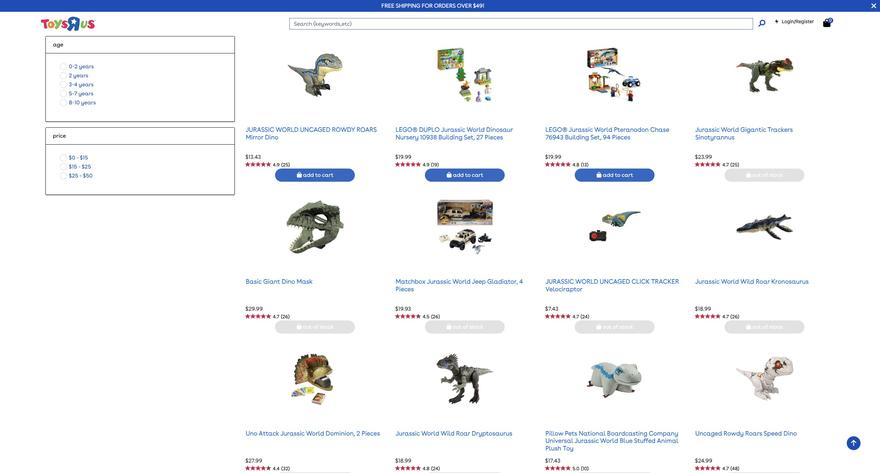 Task type: vqa. For each thing, say whether or not it's contained in the screenshot.
4.5 for 4.5 (24)
yes



Task type: locate. For each thing, give the bounding box(es) containing it.
world for mirror
[[276, 126, 298, 133]]

0 horizontal spatial $23.99
[[395, 2, 412, 8]]

2 set, from the left
[[590, 133, 601, 141]]

1 horizontal spatial dino
[[282, 278, 295, 285]]

1 vertical spatial 4
[[519, 278, 523, 285]]

set, left 94
[[590, 133, 601, 141]]

rowdy
[[724, 430, 744, 437]]

2 horizontal spatial dino
[[784, 430, 797, 437]]

4.7 for wild
[[722, 314, 729, 319]]

1 horizontal spatial 4.5
[[423, 314, 430, 319]]

dino right mirror
[[265, 133, 278, 141]]

2 $19.99 from the left
[[545, 154, 561, 160]]

$29.99
[[245, 306, 263, 312]]

jeep
[[472, 278, 486, 285]]

4.4 left '(23)'
[[573, 10, 579, 16]]

None search field
[[289, 18, 765, 29]]

1 horizontal spatial set,
[[590, 133, 601, 141]]

0 horizontal spatial 4.4
[[273, 466, 280, 471]]

0 vertical spatial wild
[[740, 278, 754, 285]]

roar for kronosaurus
[[756, 278, 770, 285]]

shopping bag image for lego® duplo jurassic world dinosaur nursery 10938 building set, 27 pieces
[[447, 172, 452, 178]]

toys r us image
[[40, 16, 96, 32]]

uncaged left rowdy on the left top of the page
[[300, 126, 330, 133]]

2 horizontal spatial 2
[[357, 430, 360, 437]]

matchbox jurassic world jeep gladiator, 4 pieces link
[[396, 278, 523, 293]]

4.4 left (32)
[[273, 466, 280, 471]]

0 horizontal spatial wild
[[441, 430, 454, 437]]

2 vertical spatial dino
[[784, 430, 797, 437]]

basic giant dino mask image
[[287, 192, 344, 262]]

- left $50
[[80, 172, 82, 179]]

$27.99
[[245, 457, 262, 464]]

0 horizontal spatial $25
[[69, 172, 78, 179]]

(24)
[[281, 10, 290, 16], [431, 10, 440, 16], [581, 314, 589, 319], [431, 466, 440, 471]]

stuffed animals
[[69, 8, 111, 14]]

0 horizontal spatial $19.99
[[395, 154, 411, 160]]

1 vertical spatial jurassic
[[545, 278, 574, 285]]

4 inside matchbox jurassic world jeep gladiator, 4 pieces
[[519, 278, 523, 285]]

jurassic world uncaged rowdy roars mirror dino link
[[246, 126, 377, 141]]

0 link
[[823, 18, 838, 27]]

building
[[439, 133, 462, 141], [565, 133, 589, 141]]

2
[[74, 63, 78, 70], [69, 72, 72, 79], [357, 430, 360, 437]]

jurassic world gigantic trackers sinotyrannus image
[[736, 40, 793, 110]]

chase
[[650, 126, 669, 133]]

1 vertical spatial world
[[575, 278, 598, 285]]

$15 down the $0 - $15 button at the top left of the page
[[69, 163, 77, 170]]

1 horizontal spatial wild
[[740, 278, 754, 285]]

attack
[[259, 430, 279, 437]]

1 horizontal spatial 2
[[74, 63, 78, 70]]

0 vertical spatial dino
[[265, 133, 278, 141]]

1 4.7 (26) from the left
[[273, 314, 290, 319]]

years for 2
[[79, 63, 94, 70]]

(0)
[[731, 10, 737, 16]]

gigantic
[[740, 126, 766, 133]]

world inside jurassic world uncaged click tracker velociraptor
[[575, 278, 598, 285]]

years for 10
[[81, 99, 96, 106]]

4 inside button
[[74, 81, 77, 88]]

jurassic up mirror
[[246, 126, 274, 133]]

0-
[[69, 63, 74, 70]]

wild for dryptosaurus
[[441, 430, 454, 437]]

4.5 for 4.5 (26)
[[423, 314, 430, 319]]

roar left dryptosaurus
[[456, 430, 470, 437]]

0 vertical spatial 4
[[74, 81, 77, 88]]

0 vertical spatial $18.99
[[695, 306, 711, 312]]

1 horizontal spatial uncaged
[[600, 278, 630, 285]]

uncaged left "click"
[[600, 278, 630, 285]]

pieces down matchbox
[[396, 285, 414, 293]]

wild
[[740, 278, 754, 285], [441, 430, 454, 437]]

lego® up nursery
[[396, 126, 417, 133]]

stuffed
[[634, 437, 656, 445]]

$23.99 down sinotyrannus
[[695, 154, 712, 160]]

speed
[[764, 430, 782, 437]]

0 horizontal spatial 4.5
[[273, 10, 280, 16]]

2 building from the left
[[565, 133, 589, 141]]

4.7 (26)
[[273, 314, 290, 319], [722, 314, 739, 319]]

3-4 years button
[[58, 80, 96, 89]]

1 horizontal spatial roar
[[756, 278, 770, 285]]

years up 8-10 years
[[78, 90, 93, 97]]

of for mask
[[313, 324, 318, 330]]

$15 - $25
[[69, 163, 91, 170]]

0 horizontal spatial (25)
[[281, 162, 290, 168]]

1 horizontal spatial $15
[[80, 154, 88, 161]]

out for dino
[[303, 324, 312, 330]]

0 vertical spatial 4.5
[[273, 10, 280, 16]]

years up 2 years
[[79, 63, 94, 70]]

0 horizontal spatial jurassic
[[246, 126, 274, 133]]

of for click
[[613, 324, 618, 330]]

years up 3-4 years
[[73, 72, 88, 79]]

2 (25) from the left
[[731, 162, 739, 168]]

wild for kronosaurus
[[740, 278, 754, 285]]

plush
[[545, 445, 561, 452]]

uncaged for rowdy
[[300, 126, 330, 133]]

years
[[79, 63, 94, 70], [73, 72, 88, 79], [79, 81, 94, 88], [78, 90, 93, 97], [81, 99, 96, 106]]

1 horizontal spatial $19.99
[[545, 154, 561, 160]]

lego® up '76943' at the right top
[[545, 126, 567, 133]]

matchbox jurassic world jeep gladiator, 4 pieces image
[[437, 192, 494, 262]]

shopping bag image
[[823, 19, 831, 27], [447, 20, 452, 26], [746, 172, 751, 178], [596, 324, 601, 330]]

roar
[[756, 278, 770, 285], [456, 430, 470, 437]]

1 building from the left
[[439, 133, 462, 141]]

4 down 2 years "button"
[[74, 81, 77, 88]]

1 horizontal spatial $18.99
[[695, 306, 711, 312]]

$50
[[83, 172, 93, 179]]

0 horizontal spatial 4.8
[[423, 466, 430, 471]]

(26)
[[281, 314, 290, 319], [431, 314, 440, 319], [731, 314, 739, 319]]

2 up 3-
[[69, 72, 72, 79]]

1 vertical spatial $23.99
[[695, 154, 712, 160]]

building right the 10938
[[439, 133, 462, 141]]

1 vertical spatial roar
[[456, 430, 470, 437]]

- for $25
[[80, 172, 82, 179]]

set, left the 27
[[464, 133, 475, 141]]

years inside 'button'
[[79, 63, 94, 70]]

dino right speed
[[784, 430, 797, 437]]

5.0
[[573, 466, 579, 471]]

of for roar
[[763, 324, 768, 330]]

0 horizontal spatial uncaged
[[300, 126, 330, 133]]

1 vertical spatial 4.4
[[273, 466, 280, 471]]

4.9 for jurassic world uncaged rowdy roars mirror dino
[[273, 162, 280, 168]]

1 horizontal spatial (25)
[[731, 162, 739, 168]]

out for wild
[[752, 324, 761, 330]]

0 horizontal spatial building
[[439, 133, 462, 141]]

0 horizontal spatial 4
[[74, 81, 77, 88]]

1 vertical spatial wild
[[441, 430, 454, 437]]

jurassic inside matchbox jurassic world jeep gladiator, 4 pieces
[[427, 278, 451, 285]]

0 vertical spatial 2
[[74, 63, 78, 70]]

10
[[74, 99, 80, 106]]

8-
[[69, 99, 74, 106]]

0 vertical spatial $23.99
[[395, 2, 412, 8]]

$25 - $50
[[69, 172, 93, 179]]

1 horizontal spatial 4.8
[[573, 162, 579, 168]]

lego®
[[396, 126, 417, 133], [545, 126, 567, 133]]

0 horizontal spatial set,
[[464, 133, 475, 141]]

2 vertical spatial -
[[80, 172, 82, 179]]

jurassic
[[441, 126, 465, 133], [569, 126, 593, 133], [695, 126, 720, 133], [427, 278, 451, 285], [695, 278, 720, 285], [280, 430, 305, 437], [396, 430, 420, 437], [575, 437, 599, 445]]

1 horizontal spatial (26)
[[431, 314, 440, 319]]

$19.99 down nursery
[[395, 154, 411, 160]]

world inside "jurassic world uncaged rowdy roars mirror dino"
[[276, 126, 298, 133]]

close button image
[[872, 2, 876, 10]]

lego® jurassic world pteranodon chase 76943 building set, 94 pieces link
[[545, 126, 669, 141]]

(24) for 4.9 (24)
[[431, 10, 440, 16]]

roar left kronosaurus
[[756, 278, 770, 285]]

0-2 years button
[[58, 62, 96, 71]]

1 horizontal spatial 4.7 (26)
[[722, 314, 739, 319]]

building right '76943' at the right top
[[565, 133, 589, 141]]

4 right 'gladiator,'
[[519, 278, 523, 285]]

3-
[[69, 81, 74, 88]]

uno attack jurassic world dominion, 2 pieces link
[[246, 430, 380, 437]]

$17.43
[[545, 457, 560, 464]]

lego® jurassic world pteranodon chase 76943 building set, 94 pieces image
[[586, 40, 643, 110]]

pillow pets national boardcasting company universal jurassic world blue stuffed animal plush toy link
[[545, 430, 678, 452]]

uncaged inside "jurassic world uncaged rowdy roars mirror dino"
[[300, 126, 330, 133]]

lego® inside lego® duplo jurassic world dinosaur nursery 10938 building set, 27 pieces
[[396, 126, 417, 133]]

tracker
[[651, 278, 679, 285]]

$25 inside $25 - $50 button
[[69, 172, 78, 179]]

dryptosaurus
[[472, 430, 512, 437]]

0 vertical spatial 4.4
[[573, 10, 579, 16]]

jurassic for velociraptor
[[545, 278, 574, 285]]

free shipping for orders over $49! link
[[381, 2, 485, 9]]

jurassic world gigantic trackers sinotyrannus link
[[695, 126, 793, 141]]

8-10 years button
[[58, 98, 98, 107]]

$15 up $15 - $25
[[80, 154, 88, 161]]

years up 5-7 years
[[79, 81, 94, 88]]

out of stock for click
[[601, 324, 633, 330]]

of for jeep
[[463, 324, 468, 330]]

roar for dryptosaurus
[[456, 430, 470, 437]]

out of stock for trackers
[[751, 172, 783, 178]]

2 (26) from the left
[[431, 314, 440, 319]]

1 vertical spatial uncaged
[[600, 278, 630, 285]]

0 horizontal spatial (26)
[[281, 314, 290, 319]]

set, inside lego® duplo jurassic world dinosaur nursery 10938 building set, 27 pieces
[[464, 133, 475, 141]]

1 lego® from the left
[[396, 126, 417, 133]]

$25 down $15 - $25 button
[[69, 172, 78, 179]]

0 vertical spatial roar
[[756, 278, 770, 285]]

- down '$0 - $15'
[[78, 163, 80, 170]]

1 set, from the left
[[464, 133, 475, 141]]

1 horizontal spatial world
[[575, 278, 598, 285]]

2 lego® from the left
[[545, 126, 567, 133]]

out of stock for mask
[[302, 324, 334, 330]]

jurassic up velociraptor
[[545, 278, 574, 285]]

0 horizontal spatial lego®
[[396, 126, 417, 133]]

$18.99 for jurassic world wild roar kronosaurus
[[695, 306, 711, 312]]

0 vertical spatial uncaged
[[300, 126, 330, 133]]

(26) for giant
[[281, 314, 290, 319]]

stuffed animals button
[[58, 7, 113, 16]]

of for trackers
[[763, 172, 768, 178]]

0 vertical spatial $25
[[82, 163, 91, 170]]

4.9
[[423, 10, 429, 16], [273, 162, 280, 168], [423, 162, 429, 168]]

1 horizontal spatial 4.4
[[573, 10, 579, 16]]

out of stock button for jeep
[[425, 321, 505, 334]]

$23.99 right 'free'
[[395, 2, 412, 8]]

2 right 'dominion,'
[[357, 430, 360, 437]]

0 horizontal spatial $18.99
[[395, 457, 411, 464]]

4.7 for gigantic
[[722, 162, 729, 168]]

- for $15
[[78, 163, 80, 170]]

4.4 for 4.4 (23)
[[573, 10, 579, 16]]

1 vertical spatial $18.99
[[395, 457, 411, 464]]

years right the 10
[[81, 99, 96, 106]]

years for 4
[[79, 81, 94, 88]]

world
[[276, 126, 298, 133], [575, 278, 598, 285]]

1 vertical spatial $25
[[69, 172, 78, 179]]

0 vertical spatial jurassic
[[246, 126, 274, 133]]

1 horizontal spatial building
[[565, 133, 589, 141]]

$13.43
[[245, 154, 261, 160]]

1 vertical spatial 4.5
[[423, 314, 430, 319]]

$25 up $50
[[82, 163, 91, 170]]

4.8 for world
[[423, 466, 430, 471]]

jurassic world wild roar dryptosaurus image
[[437, 344, 494, 414]]

shopping bag image
[[297, 20, 302, 26], [597, 20, 602, 26], [747, 20, 751, 26], [297, 172, 302, 178], [447, 172, 452, 178], [597, 172, 602, 178], [297, 324, 302, 330], [447, 324, 451, 330], [746, 324, 751, 330]]

out of stock button for roar
[[725, 321, 805, 334]]

1 horizontal spatial lego®
[[545, 126, 567, 133]]

out
[[752, 172, 761, 178], [303, 324, 312, 330], [453, 324, 461, 330], [603, 324, 611, 330], [752, 324, 761, 330]]

lego® inside lego® jurassic world pteranodon chase 76943 building set, 94 pieces
[[545, 126, 567, 133]]

1 vertical spatial 4.8
[[423, 466, 430, 471]]

1 vertical spatial 2
[[69, 72, 72, 79]]

4.8 (24)
[[423, 466, 440, 471]]

world inside lego® jurassic world pteranodon chase 76943 building set, 94 pieces
[[594, 126, 612, 133]]

1 vertical spatial -
[[78, 163, 80, 170]]

pieces down pteranodon
[[612, 133, 630, 141]]

1 horizontal spatial 4
[[519, 278, 523, 285]]

jurassic inside jurassic world uncaged click tracker velociraptor
[[545, 278, 574, 285]]

5-
[[69, 90, 74, 97]]

out of stock button
[[725, 169, 805, 182], [275, 321, 355, 334], [425, 321, 505, 334], [575, 321, 655, 334], [725, 321, 805, 334]]

cart
[[322, 20, 333, 27], [472, 20, 483, 27], [622, 20, 633, 27], [772, 20, 783, 27], [322, 172, 333, 178], [472, 172, 483, 178], [622, 172, 633, 178]]

$24.99
[[695, 457, 712, 464]]

out for world
[[453, 324, 461, 330]]

1 $19.99 from the left
[[395, 154, 411, 160]]

of
[[763, 172, 768, 178], [313, 324, 318, 330], [463, 324, 468, 330], [613, 324, 618, 330], [763, 324, 768, 330]]

pieces down dinosaur
[[485, 133, 503, 141]]

5-7 years button
[[58, 89, 95, 98]]

0 vertical spatial 4.8
[[573, 162, 579, 168]]

1 (26) from the left
[[281, 314, 290, 319]]

2 horizontal spatial (26)
[[731, 314, 739, 319]]

uncaged inside jurassic world uncaged click tracker velociraptor
[[600, 278, 630, 285]]

dino inside "jurassic world uncaged rowdy roars mirror dino"
[[265, 133, 278, 141]]

0 vertical spatial $15
[[80, 154, 88, 161]]

0 vertical spatial world
[[276, 126, 298, 133]]

0 horizontal spatial $15
[[69, 163, 77, 170]]

(25) for world
[[281, 162, 290, 168]]

2 up 2 years
[[74, 63, 78, 70]]

dino left mask
[[282, 278, 295, 285]]

(23)
[[581, 10, 589, 16]]

0 horizontal spatial roar
[[456, 430, 470, 437]]

3 (26) from the left
[[731, 314, 739, 319]]

set,
[[464, 133, 475, 141], [590, 133, 601, 141]]

shopping bag image for matchbox jurassic world jeep gladiator, 4 pieces
[[447, 324, 451, 330]]

4.9 (25)
[[273, 162, 290, 168]]

trackers
[[768, 126, 793, 133]]

0 horizontal spatial dino
[[265, 133, 278, 141]]

dino
[[265, 133, 278, 141], [282, 278, 295, 285], [784, 430, 797, 437]]

jurassic
[[246, 126, 274, 133], [545, 278, 574, 285]]

3-4 years
[[69, 81, 94, 88]]

uno attack jurassic world dominion, 2 pieces
[[246, 430, 380, 437]]

boardcasting
[[607, 430, 647, 437]]

out of stock for jeep
[[451, 324, 484, 330]]

$19.99 down '76943' at the right top
[[545, 154, 561, 160]]

7
[[74, 90, 77, 97]]

years inside "button"
[[73, 72, 88, 79]]

4.9 (19)
[[423, 162, 439, 168]]

1 (25) from the left
[[281, 162, 290, 168]]

-
[[76, 154, 79, 161], [78, 163, 80, 170], [80, 172, 82, 179]]

jurassic inside "jurassic world uncaged rowdy roars mirror dino"
[[246, 126, 274, 133]]

(13)
[[581, 162, 588, 168]]

1 horizontal spatial $25
[[82, 163, 91, 170]]

1 horizontal spatial jurassic
[[545, 278, 574, 285]]

2 4.7 (26) from the left
[[722, 314, 739, 319]]

duplo
[[419, 126, 440, 133]]

pieces right 'dominion,'
[[362, 430, 380, 437]]

- right $0
[[76, 154, 79, 161]]

0 vertical spatial -
[[76, 154, 79, 161]]

lego® for 76943
[[545, 126, 567, 133]]

4.7 for roars
[[722, 466, 729, 471]]

0 horizontal spatial 4.7 (26)
[[273, 314, 290, 319]]

0 horizontal spatial 2
[[69, 72, 72, 79]]

0 horizontal spatial world
[[276, 126, 298, 133]]

out of stock
[[751, 172, 783, 178], [302, 324, 334, 330], [451, 324, 484, 330], [601, 324, 633, 330], [751, 324, 783, 330]]

4.7 (26) for world
[[722, 314, 739, 319]]

stock for click
[[619, 324, 633, 330]]



Task type: describe. For each thing, give the bounding box(es) containing it.
pets
[[565, 430, 577, 437]]

out for uncaged
[[603, 324, 611, 330]]

pillow pets national boardcasting company universal jurassic world blue stuffed animal plush toy image
[[586, 344, 643, 414]]

price
[[53, 132, 66, 139]]

jurassic world wild roar dryptosaurus link
[[396, 430, 512, 437]]

world inside matchbox jurassic world jeep gladiator, 4 pieces
[[453, 278, 471, 285]]

$18.99 for jurassic world wild roar dryptosaurus
[[395, 457, 411, 464]]

5-7 years
[[69, 90, 93, 97]]

1 horizontal spatial $23.99
[[695, 154, 712, 160]]

1 vertical spatial dino
[[282, 278, 295, 285]]

jurassic inside jurassic world gigantic trackers sinotyrannus
[[695, 126, 720, 133]]

world inside lego® duplo jurassic world dinosaur nursery 10938 building set, 27 pieces
[[467, 126, 485, 133]]

animals
[[89, 8, 111, 14]]

jurassic world wild roar kronosaurus
[[695, 278, 809, 285]]

$7.43
[[545, 306, 559, 312]]

uno attack jurassic world dominion, 2 pieces image
[[287, 344, 344, 414]]

0-2 years
[[69, 63, 94, 70]]

click
[[632, 278, 650, 285]]

building inside lego® jurassic world pteranodon chase 76943 building set, 94 pieces
[[565, 133, 589, 141]]

for
[[422, 2, 433, 9]]

jurassic inside pillow pets national boardcasting company universal jurassic world blue stuffed animal plush toy
[[575, 437, 599, 445]]

gladiator,
[[487, 278, 518, 285]]

pieces inside lego® jurassic world pteranodon chase 76943 building set, 94 pieces
[[612, 133, 630, 141]]

$0
[[69, 154, 75, 161]]

shopping bag image for jurassic world wild roar kronosaurus
[[746, 324, 751, 330]]

jurassic inside lego® duplo jurassic world dinosaur nursery 10938 building set, 27 pieces
[[441, 126, 465, 133]]

2 years button
[[58, 71, 90, 80]]

kronosaurus
[[771, 278, 809, 285]]

4.7 for dino
[[273, 314, 279, 319]]

building inside lego® duplo jurassic world dinosaur nursery 10938 building set, 27 pieces
[[439, 133, 462, 141]]

$0 - $15 button
[[58, 153, 90, 162]]

toy
[[563, 445, 574, 452]]

jurassic world uncaged rowdy roars mirror dino
[[246, 126, 377, 141]]

jurassic inside lego® jurassic world pteranodon chase 76943 building set, 94 pieces
[[569, 126, 593, 133]]

pieces inside matchbox jurassic world jeep gladiator, 4 pieces
[[396, 285, 414, 293]]

national
[[579, 430, 606, 437]]

lego® duplo jurassic world dinosaur nursery 10938 building set, 27 pieces
[[396, 126, 513, 141]]

uno
[[246, 430, 257, 437]]

(26) for world
[[731, 314, 739, 319]]

out of stock button for trackers
[[725, 169, 805, 182]]

lego® duplo jurassic world dinosaur nursery 10938 building set, 27 pieces link
[[396, 126, 513, 141]]

10938
[[420, 133, 437, 141]]

mask
[[297, 278, 313, 285]]

lego® jurassic world pteranodon chase 76943 building set, 94 pieces
[[545, 126, 669, 141]]

2 vertical spatial 2
[[357, 430, 360, 437]]

(25) for world
[[731, 162, 739, 168]]

shopping bag image for basic giant dino mask
[[297, 324, 302, 330]]

shopping bag image for jurassic world uncaged rowdy roars mirror dino
[[297, 172, 302, 178]]

(24) for 4.8 (24)
[[431, 466, 440, 471]]

4.8 (13)
[[573, 162, 588, 168]]

basic giant dino mask
[[246, 278, 313, 285]]

uncaged rowdy roars speed dino image
[[736, 344, 793, 414]]

(26) for jurassic
[[431, 314, 440, 319]]

jurassic world wild roar kronosaurus image
[[736, 192, 793, 262]]

jurassic world uncaged rowdy roars mirror dino image
[[287, 40, 344, 110]]

age element
[[53, 40, 228, 49]]

(32)
[[281, 466, 290, 471]]

(10)
[[581, 466, 589, 471]]

Enter Keyword or Item No. search field
[[289, 18, 753, 29]]

stock for trackers
[[769, 172, 783, 178]]

uncaged rowdy roars speed dino link
[[695, 430, 797, 437]]

4.8 for jurassic
[[573, 162, 579, 168]]

4.4 (32)
[[273, 466, 290, 471]]

$19.93
[[395, 306, 411, 312]]

4.5 for 4.5 (24)
[[273, 10, 280, 16]]

login/register
[[782, 18, 814, 24]]

stuffed
[[69, 8, 88, 14]]

universal
[[545, 437, 573, 445]]

(24) for 4.5 (24)
[[281, 10, 290, 16]]

jurassic world uncaged click tracker velociraptor link
[[545, 278, 679, 293]]

login/register button
[[775, 18, 814, 25]]

2 inside 'button'
[[74, 63, 78, 70]]

out of stock button for mask
[[275, 321, 355, 334]]

price element
[[53, 132, 228, 140]]

(24) for 4.7 (24)
[[581, 314, 589, 319]]

lego® for nursery
[[396, 126, 417, 133]]

4.7 (26) for giant
[[273, 314, 290, 319]]

4.4 for 4.4 (32)
[[273, 466, 280, 471]]

$19.99 for 76943
[[545, 154, 561, 160]]

76943
[[545, 133, 563, 141]]

jurassic for mirror
[[246, 126, 274, 133]]

out of stock button for click
[[575, 321, 655, 334]]

nursery
[[396, 133, 419, 141]]

out for gigantic
[[752, 172, 761, 178]]

velociraptor
[[545, 285, 583, 293]]

years for 7
[[78, 90, 93, 97]]

(19)
[[431, 162, 439, 168]]

shipping
[[396, 2, 420, 9]]

uncaged for click
[[600, 278, 630, 285]]

2 years
[[69, 72, 88, 79]]

$19.99 for nursery
[[395, 154, 411, 160]]

4.5 (26)
[[423, 314, 440, 319]]

jurassic world uncaged click tracker velociraptor image
[[586, 192, 643, 262]]

free shipping for orders over $49!
[[381, 2, 485, 9]]

pillow pets national boardcasting company universal jurassic world blue stuffed animal plush toy
[[545, 430, 678, 452]]

company
[[649, 430, 678, 437]]

jurassic world uncaged click tracker velociraptor
[[545, 278, 679, 293]]

0
[[829, 18, 832, 23]]

uncaged rowdy roars speed dino
[[695, 430, 797, 437]]

(48)
[[731, 466, 739, 471]]

$25 inside $15 - $25 button
[[82, 163, 91, 170]]

mirror
[[246, 133, 263, 141]]

4.9 for lego® duplo jurassic world dinosaur nursery 10938 building set, 27 pieces
[[423, 162, 429, 168]]

1 vertical spatial $15
[[69, 163, 77, 170]]

8-10 years
[[69, 99, 96, 106]]

lego® duplo jurassic world dinosaur nursery 10938 building set, 27 pieces image
[[437, 40, 494, 110]]

matchbox
[[396, 278, 426, 285]]

orders
[[434, 2, 456, 9]]

over
[[457, 2, 472, 9]]

out of stock for roar
[[751, 324, 783, 330]]

shopping bag image for lego® jurassic world pteranodon chase 76943 building set, 94 pieces
[[597, 172, 602, 178]]

pillow
[[545, 430, 563, 437]]

world inside pillow pets national boardcasting company universal jurassic world blue stuffed animal plush toy
[[600, 437, 618, 445]]

stock for mask
[[320, 324, 334, 330]]

$15 - $25 button
[[58, 162, 93, 171]]

stock for roar
[[769, 324, 783, 330]]

2 inside "button"
[[69, 72, 72, 79]]

shopping bag image inside 0 link
[[823, 19, 831, 27]]

pieces inside lego® duplo jurassic world dinosaur nursery 10938 building set, 27 pieces
[[485, 133, 503, 141]]

jurassic world wild roar dryptosaurus
[[396, 430, 512, 437]]

4.4 (23)
[[573, 10, 589, 16]]

dominion,
[[326, 430, 355, 437]]

jurassic world gigantic trackers sinotyrannus
[[695, 126, 793, 141]]

sinotyrannus
[[695, 133, 735, 141]]

world inside jurassic world gigantic trackers sinotyrannus
[[721, 126, 739, 133]]

dinosaur
[[486, 126, 513, 133]]

- for $0
[[76, 154, 79, 161]]

free
[[381, 2, 394, 9]]

stock for jeep
[[469, 324, 484, 330]]

set, inside lego® jurassic world pteranodon chase 76943 building set, 94 pieces
[[590, 133, 601, 141]]

4.7 for uncaged
[[573, 314, 579, 319]]

$25 - $50 button
[[58, 171, 95, 180]]

rowdy
[[332, 126, 355, 133]]

$49!
[[473, 2, 485, 9]]

0.0 (0)
[[722, 10, 737, 16]]

jurassic world wild roar kronosaurus link
[[695, 278, 809, 285]]

world for velociraptor
[[575, 278, 598, 285]]

4.9 (24)
[[423, 10, 440, 16]]

94
[[603, 133, 610, 141]]

0.0
[[722, 10, 729, 16]]



